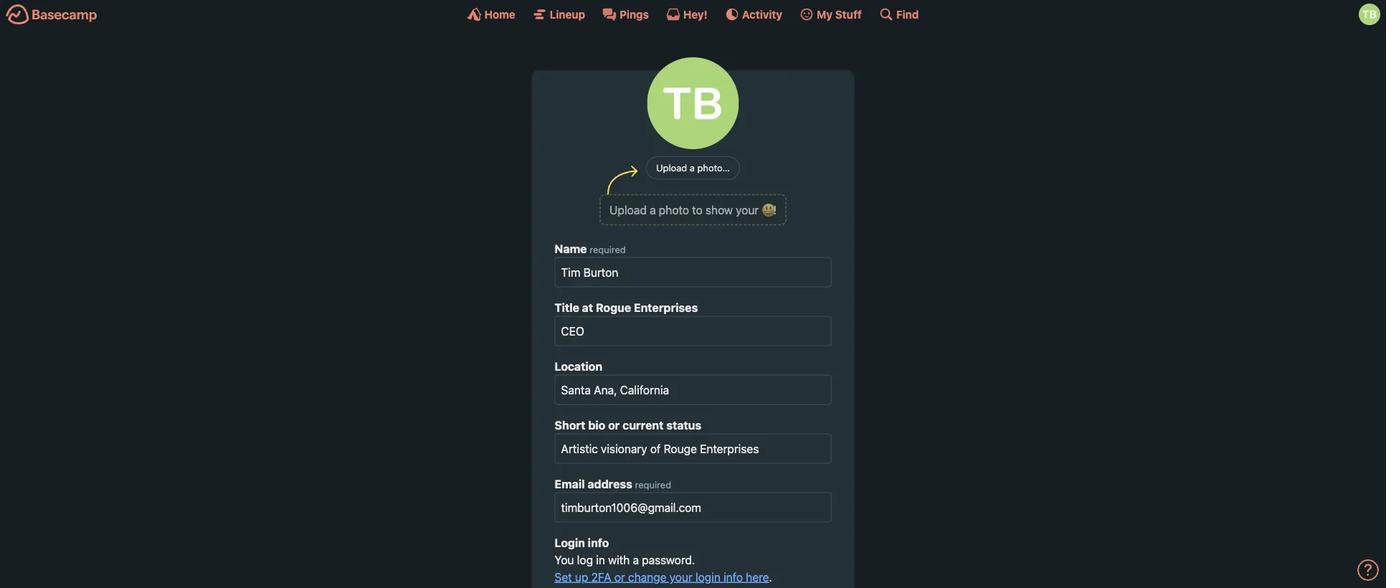 Task type: vqa. For each thing, say whether or not it's contained in the screenshot.
Upload
yes



Task type: describe. For each thing, give the bounding box(es) containing it.
here
[[746, 570, 769, 584]]

0 vertical spatial or
[[608, 418, 620, 432]]

1 horizontal spatial info
[[724, 570, 743, 584]]

1 horizontal spatial tim burton image
[[1359, 4, 1380, 25]]

status
[[666, 418, 702, 432]]

show
[[706, 203, 733, 217]]

hey! button
[[666, 7, 708, 22]]

lineup link
[[533, 7, 585, 22]]

pings
[[620, 8, 649, 20]]

login
[[555, 536, 585, 549]]

login
[[696, 570, 721, 584]]

a for photo…
[[690, 162, 695, 173]]

find
[[896, 8, 919, 20]]

name
[[555, 242, 587, 255]]

upload a photo to show your 😃!
[[610, 203, 777, 217]]

bio
[[588, 418, 606, 432]]

required inside email address required
[[635, 479, 671, 490]]

Location text field
[[555, 375, 832, 405]]

set up 2fa or change your login info here link
[[555, 570, 769, 584]]

main element
[[0, 0, 1386, 28]]

required inside name required
[[590, 244, 626, 255]]

photo…
[[697, 162, 730, 173]]

home link
[[467, 7, 515, 22]]

log
[[577, 553, 593, 567]]

location
[[555, 359, 602, 373]]

in
[[596, 553, 605, 567]]

activity link
[[725, 7, 782, 22]]

to
[[692, 203, 703, 217]]

stuff
[[835, 8, 862, 20]]

my stuff
[[817, 8, 862, 20]]

enterprises
[[634, 301, 698, 314]]

you
[[555, 553, 574, 567]]

short bio or current status
[[555, 418, 702, 432]]

my
[[817, 8, 833, 20]]

1 vertical spatial tim burton image
[[647, 57, 739, 149]]

a for photo
[[650, 203, 656, 217]]

rogue
[[596, 301, 631, 314]]

title
[[555, 301, 579, 314]]



Task type: locate. For each thing, give the bounding box(es) containing it.
short
[[555, 418, 586, 432]]

upload for upload a photo to show your 😃!
[[610, 203, 647, 217]]

0 vertical spatial upload
[[656, 162, 687, 173]]

a inside login info you log in with              a password. set up 2fa or change your login info here .
[[633, 553, 639, 567]]

0 horizontal spatial a
[[633, 553, 639, 567]]

set
[[555, 570, 572, 584]]

your inside login info you log in with              a password. set up 2fa or change your login info here .
[[670, 570, 693, 584]]

your left 😃!
[[736, 203, 759, 217]]

info left here at right
[[724, 570, 743, 584]]

info up in at left bottom
[[588, 536, 609, 549]]

login info you log in with              a password. set up 2fa or change your login info here .
[[555, 536, 772, 584]]

email
[[555, 477, 585, 491]]

Short bio or current status text field
[[555, 434, 832, 464]]

name required
[[555, 242, 626, 255]]

upload left photo…
[[656, 162, 687, 173]]

switch accounts image
[[6, 4, 98, 26]]

upload for upload a photo…
[[656, 162, 687, 173]]

0 vertical spatial a
[[690, 162, 695, 173]]

lineup
[[550, 8, 585, 20]]

my stuff button
[[800, 7, 862, 22]]

required right name
[[590, 244, 626, 255]]

email address required
[[555, 477, 671, 491]]

2 vertical spatial a
[[633, 553, 639, 567]]

Title at Rogue Enterprises text field
[[555, 316, 832, 346]]

or down with
[[614, 570, 625, 584]]

required
[[590, 244, 626, 255], [635, 479, 671, 490]]

a
[[690, 162, 695, 173], [650, 203, 656, 217], [633, 553, 639, 567]]

a left photo…
[[690, 162, 695, 173]]

2fa
[[591, 570, 611, 584]]

1 vertical spatial a
[[650, 203, 656, 217]]

0 vertical spatial tim burton image
[[1359, 4, 1380, 25]]

tim burton image
[[1359, 4, 1380, 25], [647, 57, 739, 149]]

1 horizontal spatial a
[[650, 203, 656, 217]]

with
[[608, 553, 630, 567]]

find button
[[879, 7, 919, 22]]

0 horizontal spatial upload
[[610, 203, 647, 217]]

title at rogue enterprises
[[555, 301, 698, 314]]

your
[[736, 203, 759, 217], [670, 570, 693, 584]]

0 vertical spatial info
[[588, 536, 609, 549]]

upload left photo
[[610, 203, 647, 217]]

None text field
[[555, 257, 832, 287]]

a right with
[[633, 553, 639, 567]]

pings button
[[602, 7, 649, 22]]

1 vertical spatial upload
[[610, 203, 647, 217]]

0 horizontal spatial your
[[670, 570, 693, 584]]

change
[[628, 570, 667, 584]]

0 horizontal spatial tim burton image
[[647, 57, 739, 149]]

required right address
[[635, 479, 671, 490]]

activity
[[742, 8, 782, 20]]

1 horizontal spatial required
[[635, 479, 671, 490]]

0 vertical spatial required
[[590, 244, 626, 255]]

1 vertical spatial required
[[635, 479, 671, 490]]

password.
[[642, 553, 695, 567]]

home
[[484, 8, 515, 20]]

a left photo
[[650, 203, 656, 217]]

1 vertical spatial your
[[670, 570, 693, 584]]

your down password.
[[670, 570, 693, 584]]

or right bio
[[608, 418, 620, 432]]

1 vertical spatial info
[[724, 570, 743, 584]]

upload inside button
[[656, 162, 687, 173]]

hey!
[[683, 8, 708, 20]]

up
[[575, 570, 588, 584]]

or inside login info you log in with              a password. set up 2fa or change your login info here .
[[614, 570, 625, 584]]

0 horizontal spatial info
[[588, 536, 609, 549]]

info
[[588, 536, 609, 549], [724, 570, 743, 584]]

2 horizontal spatial a
[[690, 162, 695, 173]]

1 horizontal spatial your
[[736, 203, 759, 217]]

upload a photo…
[[656, 162, 730, 173]]

or
[[608, 418, 620, 432], [614, 570, 625, 584]]

0 horizontal spatial required
[[590, 244, 626, 255]]

1 horizontal spatial upload
[[656, 162, 687, 173]]

photo
[[659, 203, 689, 217]]

0 vertical spatial your
[[736, 203, 759, 217]]

😃!
[[762, 203, 777, 217]]

upload a photo… button
[[646, 156, 740, 180]]

at
[[582, 301, 593, 314]]

address
[[588, 477, 632, 491]]

1 vertical spatial or
[[614, 570, 625, 584]]

upload
[[656, 162, 687, 173], [610, 203, 647, 217]]

a inside button
[[690, 162, 695, 173]]

current
[[623, 418, 664, 432]]

None email field
[[555, 492, 832, 522]]

.
[[769, 570, 772, 584]]



